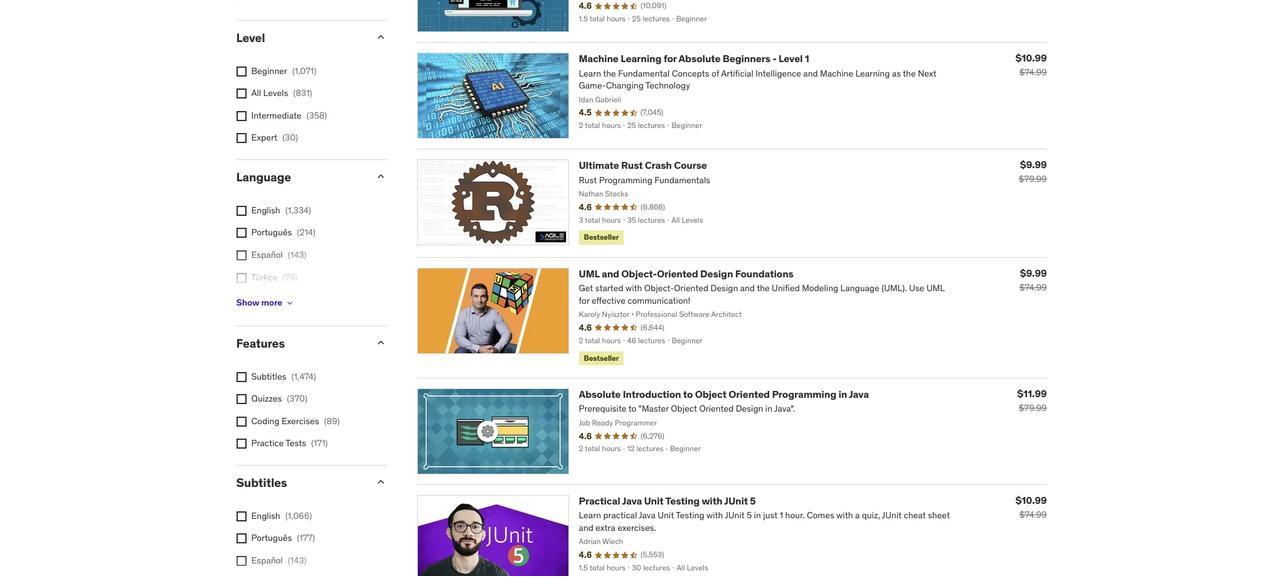 Task type: locate. For each thing, give the bounding box(es) containing it.
1 horizontal spatial level
[[779, 52, 803, 65]]

2 $9.99 from the top
[[1021, 267, 1047, 279]]

1 español (143) from the top
[[251, 249, 307, 261]]

english (1,334)
[[251, 205, 311, 216]]

xsmall image left intermediate
[[236, 111, 246, 121]]

1 $74.99 from the top
[[1020, 67, 1047, 78]]

0 vertical spatial $10.99 $74.99
[[1016, 52, 1047, 78]]

xsmall image left português (177)
[[236, 534, 246, 544]]

1 vertical spatial level
[[779, 52, 803, 65]]

1 small image from the top
[[374, 336, 387, 349]]

2 (143) from the top
[[288, 555, 307, 566]]

english for english (1,334)
[[251, 205, 280, 216]]

0 horizontal spatial oriented
[[657, 267, 698, 280]]

1 vertical spatial small image
[[374, 476, 387, 488]]

oriented right object
[[729, 388, 770, 401]]

english up português (214)
[[251, 205, 280, 216]]

oriented
[[657, 267, 698, 280], [729, 388, 770, 401]]

1 vertical spatial $79.99
[[1019, 402, 1047, 414]]

xsmall image left türkçe
[[236, 273, 246, 283]]

subtitles for subtitles (1,474)
[[251, 371, 286, 382]]

xsmall image for português (177)
[[236, 534, 246, 544]]

english for english (1,066)
[[251, 510, 280, 522]]

small image for features
[[374, 336, 387, 349]]

uml and object-oriented design foundations link
[[579, 267, 794, 280]]

(143)
[[288, 249, 307, 261], [288, 555, 307, 566]]

türkçe
[[251, 272, 278, 283]]

xsmall image left practice
[[236, 439, 246, 449]]

small image for subtitles
[[374, 476, 387, 488]]

show more button
[[236, 291, 295, 316]]

(143) up the (78)
[[288, 249, 307, 261]]

quizzes
[[251, 393, 282, 404]]

and
[[602, 267, 620, 280]]

for
[[664, 52, 677, 65]]

1 $10.99 $74.99 from the top
[[1016, 52, 1047, 78]]

java
[[849, 388, 869, 401], [622, 495, 642, 507]]

1 vertical spatial small image
[[374, 170, 387, 183]]

(143) down (177)
[[288, 555, 307, 566]]

english
[[251, 205, 280, 216], [251, 510, 280, 522]]

2 english from the top
[[251, 510, 280, 522]]

2 $74.99 from the top
[[1020, 282, 1047, 293]]

1 small image from the top
[[374, 31, 387, 43]]

xsmall image for subtitles (1,474)
[[236, 372, 246, 382]]

unit
[[644, 495, 664, 507]]

xsmall image for intermediate (358)
[[236, 111, 246, 121]]

$9.99 inside $9.99 $79.99
[[1021, 158, 1047, 171]]

xsmall image left coding
[[236, 417, 246, 427]]

practice
[[251, 438, 284, 449]]

2 small image from the top
[[374, 476, 387, 488]]

0 vertical spatial español (143)
[[251, 249, 307, 261]]

absolute right the for
[[679, 52, 721, 65]]

2 español from the top
[[251, 555, 283, 566]]

0 vertical spatial $74.99
[[1020, 67, 1047, 78]]

language button
[[236, 170, 364, 185]]

learning
[[621, 52, 662, 65]]

(370)
[[287, 393, 308, 404]]

introduction
[[623, 388, 681, 401]]

practice tests (171)
[[251, 438, 328, 449]]

subtitles up 'english (1,066)'
[[236, 475, 287, 490]]

(358)
[[307, 110, 327, 121]]

0 vertical spatial level
[[236, 30, 265, 45]]

absolute left introduction
[[579, 388, 621, 401]]

level up beginner
[[236, 30, 265, 45]]

0 vertical spatial português
[[251, 227, 292, 238]]

1 vertical spatial absolute
[[579, 388, 621, 401]]

xsmall image left quizzes
[[236, 394, 246, 404]]

beginner
[[251, 65, 287, 76]]

1 vertical spatial $9.99
[[1021, 267, 1047, 279]]

português (177)
[[251, 533, 315, 544]]

0 vertical spatial $9.99
[[1021, 158, 1047, 171]]

xsmall image left english (1,334)
[[236, 206, 246, 216]]

日本語
[[251, 294, 278, 305]]

0 vertical spatial (143)
[[288, 249, 307, 261]]

tests
[[286, 438, 306, 449]]

xsmall image
[[236, 66, 246, 76], [236, 89, 246, 99], [236, 133, 246, 143], [236, 250, 246, 261], [285, 298, 295, 308], [236, 511, 246, 522], [236, 556, 246, 566]]

xsmall image for practice tests (171)
[[236, 439, 246, 449]]

small image
[[374, 31, 387, 43], [374, 170, 387, 183]]

türkçe (78)
[[251, 272, 298, 283]]

$9.99 inside $9.99 $74.99
[[1021, 267, 1047, 279]]

1 vertical spatial español
[[251, 555, 283, 566]]

español up türkçe
[[251, 249, 283, 261]]

features
[[236, 336, 285, 351]]

português
[[251, 227, 292, 238], [251, 533, 292, 544]]

0 vertical spatial $79.99
[[1019, 173, 1047, 185]]

xsmall image inside show more button
[[285, 298, 295, 308]]

$74.99 for 5
[[1020, 509, 1047, 520]]

(143) for (214)
[[288, 249, 307, 261]]

0 vertical spatial small image
[[374, 336, 387, 349]]

(1,334)
[[285, 205, 311, 216]]

small image
[[374, 336, 387, 349], [374, 476, 387, 488]]

1 español from the top
[[251, 249, 283, 261]]

absolute
[[679, 52, 721, 65], [579, 388, 621, 401]]

1
[[805, 52, 810, 65]]

0 vertical spatial small image
[[374, 31, 387, 43]]

0 horizontal spatial absolute
[[579, 388, 621, 401]]

(177)
[[297, 533, 315, 544]]

7 xsmall image from the top
[[236, 417, 246, 427]]

1 vertical spatial español (143)
[[251, 555, 307, 566]]

$79.99 inside $11.99 $79.99
[[1019, 402, 1047, 414]]

intermediate
[[251, 110, 302, 121]]

1 vertical spatial subtitles
[[236, 475, 287, 490]]

0 vertical spatial $10.99
[[1016, 52, 1047, 64]]

$79.99 for $9.99
[[1019, 173, 1047, 185]]

2 español (143) from the top
[[251, 555, 307, 566]]

español (143) down português (177)
[[251, 555, 307, 566]]

1 vertical spatial english
[[251, 510, 280, 522]]

$79.99
[[1019, 173, 1047, 185], [1019, 402, 1047, 414]]

1 $10.99 from the top
[[1016, 52, 1047, 64]]

(1,071)
[[292, 65, 317, 76]]

2 small image from the top
[[374, 170, 387, 183]]

level button
[[236, 30, 364, 45]]

1 (143) from the top
[[288, 249, 307, 261]]

ultimate
[[579, 159, 619, 172]]

3 $74.99 from the top
[[1020, 509, 1047, 520]]

to
[[683, 388, 693, 401]]

português (214)
[[251, 227, 316, 238]]

1 vertical spatial (143)
[[288, 555, 307, 566]]

(831)
[[293, 87, 312, 99]]

2 $10.99 from the top
[[1016, 494, 1047, 507]]

1 português from the top
[[251, 227, 292, 238]]

english (1,066)
[[251, 510, 312, 522]]

(1,066)
[[285, 510, 312, 522]]

0 horizontal spatial java
[[622, 495, 642, 507]]

with
[[702, 495, 723, 507]]

level right -
[[779, 52, 803, 65]]

coding
[[251, 415, 280, 427]]

español (143)
[[251, 249, 307, 261], [251, 555, 307, 566]]

1 vertical spatial oriented
[[729, 388, 770, 401]]

$10.99 for machine learning for absolute beginners - level 1
[[1016, 52, 1047, 64]]

2 xsmall image from the top
[[236, 206, 246, 216]]

$10.99 $74.99
[[1016, 52, 1047, 78], [1016, 494, 1047, 520]]

2 $10.99 $74.99 from the top
[[1016, 494, 1047, 520]]

exercises
[[282, 415, 319, 427]]

oriented left design
[[657, 267, 698, 280]]

java right in
[[849, 388, 869, 401]]

3 xsmall image from the top
[[236, 228, 246, 238]]

level
[[236, 30, 265, 45], [779, 52, 803, 65]]

1 vertical spatial português
[[251, 533, 292, 544]]

0 vertical spatial absolute
[[679, 52, 721, 65]]

1 $79.99 from the top
[[1019, 173, 1047, 185]]

coding exercises (89)
[[251, 415, 340, 427]]

xsmall image for português (214)
[[236, 228, 246, 238]]

ultimate rust crash course
[[579, 159, 707, 172]]

programming
[[772, 388, 837, 401]]

$10.99 $74.99 for machine learning for absolute beginners - level 1
[[1016, 52, 1047, 78]]

$9.99
[[1021, 158, 1047, 171], [1021, 267, 1047, 279]]

português down english (1,334)
[[251, 227, 292, 238]]

practical java unit testing with junit 5 link
[[579, 495, 756, 507]]

1 $9.99 from the top
[[1021, 158, 1047, 171]]

xsmall image for english (1,334)
[[236, 206, 246, 216]]

4 xsmall image from the top
[[236, 273, 246, 283]]

small image for language
[[374, 170, 387, 183]]

1 vertical spatial $10.99
[[1016, 494, 1047, 507]]

português down 'english (1,066)'
[[251, 533, 292, 544]]

subtitles up quizzes
[[251, 371, 286, 382]]

1 xsmall image from the top
[[236, 111, 246, 121]]

java left unit
[[622, 495, 642, 507]]

0 vertical spatial subtitles
[[251, 371, 286, 382]]

2 $79.99 from the top
[[1019, 402, 1047, 414]]

(1,474)
[[292, 371, 316, 382]]

(143) for (177)
[[288, 555, 307, 566]]

english up português (177)
[[251, 510, 280, 522]]

xsmall image for quizzes (370)
[[236, 394, 246, 404]]

xsmall image
[[236, 111, 246, 121], [236, 206, 246, 216], [236, 228, 246, 238], [236, 273, 246, 283], [236, 372, 246, 382], [236, 394, 246, 404], [236, 417, 246, 427], [236, 439, 246, 449], [236, 534, 246, 544]]

junit
[[725, 495, 748, 507]]

$10.99
[[1016, 52, 1047, 64], [1016, 494, 1047, 507]]

9 xsmall image from the top
[[236, 534, 246, 544]]

español down português (177)
[[251, 555, 283, 566]]

português for português (177)
[[251, 533, 292, 544]]

6 xsmall image from the top
[[236, 394, 246, 404]]

0 vertical spatial java
[[849, 388, 869, 401]]

testing
[[666, 495, 700, 507]]

xsmall image down features
[[236, 372, 246, 382]]

0 vertical spatial oriented
[[657, 267, 698, 280]]

2 vertical spatial $74.99
[[1020, 509, 1047, 520]]

$74.99
[[1020, 67, 1047, 78], [1020, 282, 1047, 293], [1020, 509, 1047, 520]]

1 english from the top
[[251, 205, 280, 216]]

1 vertical spatial $74.99
[[1020, 282, 1047, 293]]

1 vertical spatial $10.99 $74.99
[[1016, 494, 1047, 520]]

5 xsmall image from the top
[[236, 372, 246, 382]]

0 vertical spatial español
[[251, 249, 283, 261]]

8 xsmall image from the top
[[236, 439, 246, 449]]

0 vertical spatial english
[[251, 205, 280, 216]]

xsmall image left português (214)
[[236, 228, 246, 238]]

language
[[236, 170, 291, 185]]

español (143) down português (214)
[[251, 249, 307, 261]]

2 português from the top
[[251, 533, 292, 544]]

levels
[[263, 87, 288, 99]]

español
[[251, 249, 283, 261], [251, 555, 283, 566]]

subtitles
[[251, 371, 286, 382], [236, 475, 287, 490]]

1 vertical spatial java
[[622, 495, 642, 507]]

subtitles button
[[236, 475, 364, 490]]



Task type: describe. For each thing, give the bounding box(es) containing it.
beginner (1,071)
[[251, 65, 317, 76]]

$9.99 $79.99
[[1019, 158, 1047, 185]]

absolute introduction to object oriented programming in java
[[579, 388, 869, 401]]

xsmall image for türkçe (78)
[[236, 273, 246, 283]]

1 horizontal spatial java
[[849, 388, 869, 401]]

$11.99 $79.99
[[1018, 387, 1047, 414]]

xsmall image for coding exercises (89)
[[236, 417, 246, 427]]

intermediate (358)
[[251, 110, 327, 121]]

1 horizontal spatial absolute
[[679, 52, 721, 65]]

small image for level
[[374, 31, 387, 43]]

object
[[695, 388, 727, 401]]

$11.99
[[1018, 387, 1047, 400]]

$9.99 for uml and object-oriented design foundations
[[1021, 267, 1047, 279]]

(171)
[[311, 438, 328, 449]]

español (143) for (214)
[[251, 249, 307, 261]]

features button
[[236, 336, 364, 351]]

crash
[[645, 159, 672, 172]]

rust
[[621, 159, 643, 172]]

beginners
[[723, 52, 771, 65]]

(30)
[[282, 132, 298, 143]]

practical java unit testing with junit 5
[[579, 495, 756, 507]]

uml and object-oriented design foundations
[[579, 267, 794, 280]]

5
[[750, 495, 756, 507]]

español for português (214)
[[251, 249, 283, 261]]

0 horizontal spatial level
[[236, 30, 265, 45]]

expert
[[251, 132, 277, 143]]

more
[[261, 297, 282, 308]]

subtitles (1,474)
[[251, 371, 316, 382]]

$9.99 for ultimate rust crash course
[[1021, 158, 1047, 171]]

$9.99 $74.99
[[1020, 267, 1047, 293]]

machine learning for absolute beginners - level 1 link
[[579, 52, 810, 65]]

$10.99 $74.99 for practical java unit testing with junit 5
[[1016, 494, 1047, 520]]

(78)
[[283, 272, 298, 283]]

machine learning for absolute beginners - level 1
[[579, 52, 810, 65]]

expert (30)
[[251, 132, 298, 143]]

$10.99 for practical java unit testing with junit 5
[[1016, 494, 1047, 507]]

español for português (177)
[[251, 555, 283, 566]]

all
[[251, 87, 261, 99]]

(214)
[[297, 227, 316, 238]]

quizzes (370)
[[251, 393, 308, 404]]

$79.99 for $11.99
[[1019, 402, 1047, 414]]

show
[[236, 297, 259, 308]]

course
[[674, 159, 707, 172]]

absolute introduction to object oriented programming in java link
[[579, 388, 869, 401]]

all levels (831)
[[251, 87, 312, 99]]

foundations
[[735, 267, 794, 280]]

1 horizontal spatial oriented
[[729, 388, 770, 401]]

practical
[[579, 495, 620, 507]]

object-
[[622, 267, 657, 280]]

português for português (214)
[[251, 227, 292, 238]]

ultimate rust crash course link
[[579, 159, 707, 172]]

show more
[[236, 297, 282, 308]]

in
[[839, 388, 848, 401]]

español (143) for (177)
[[251, 555, 307, 566]]

$74.99 for level
[[1020, 67, 1047, 78]]

machine
[[579, 52, 619, 65]]

-
[[773, 52, 777, 65]]

subtitles for subtitles
[[236, 475, 287, 490]]

design
[[701, 267, 733, 280]]

uml
[[579, 267, 600, 280]]

(89)
[[324, 415, 340, 427]]



Task type: vqa. For each thing, say whether or not it's contained in the screenshot.


